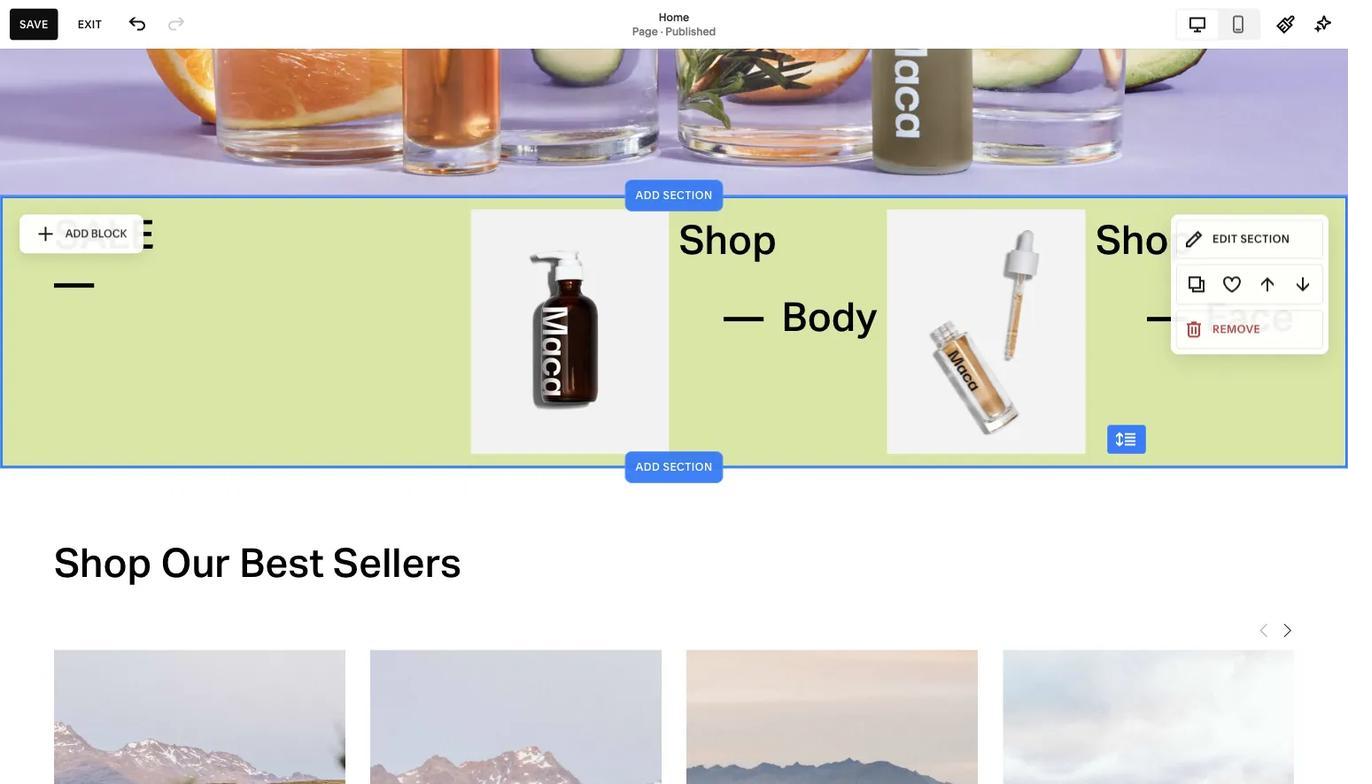 Task type: locate. For each thing, give the bounding box(es) containing it.
0 vertical spatial add section
[[636, 189, 713, 202]]

1 vertical spatial add
[[636, 461, 660, 474]]

0 vertical spatial add
[[636, 189, 660, 202]]

0 vertical spatial section
[[663, 189, 713, 202]]

·
[[661, 25, 663, 38]]

1 add section button from the top
[[625, 180, 723, 212]]

add section
[[636, 189, 713, 202], [636, 461, 713, 474]]

section
[[663, 189, 713, 202], [663, 461, 713, 474]]

1 vertical spatial add section
[[636, 461, 713, 474]]

2 section from the top
[[663, 461, 713, 474]]

add for first the add section button from the bottom of the page
[[636, 461, 660, 474]]

exit button
[[68, 8, 112, 40]]

website link
[[29, 109, 197, 130]]

scheduling
[[75, 267, 152, 284]]

settings link
[[29, 635, 197, 656]]

1 add section from the top
[[636, 189, 713, 202]]

1 add from the top
[[636, 189, 660, 202]]

save
[[19, 18, 48, 31]]

1 vertical spatial add section button
[[625, 452, 723, 484]]

add
[[636, 189, 660, 202], [636, 461, 660, 474]]

add section button
[[625, 180, 723, 212], [625, 452, 723, 484]]

2 add section button from the top
[[625, 452, 723, 484]]

selling
[[29, 141, 75, 159]]

tab list
[[1177, 10, 1259, 39]]

section for first the add section button from the bottom of the page
[[663, 461, 713, 474]]

save button
[[10, 8, 58, 40]]

rubyanndersson@gmail.com
[[70, 739, 214, 752]]

2 add section from the top
[[636, 461, 713, 474]]

website
[[29, 110, 84, 127]]

2 add from the top
[[636, 461, 660, 474]]

1 vertical spatial section
[[663, 461, 713, 474]]

1 section from the top
[[663, 189, 713, 202]]

0 vertical spatial add section button
[[625, 180, 723, 212]]



Task type: describe. For each thing, give the bounding box(es) containing it.
section for first the add section button from the top
[[663, 189, 713, 202]]

home
[[659, 11, 690, 23]]

ra
[[36, 732, 51, 745]]

exit
[[78, 18, 102, 31]]

contacts link
[[29, 203, 197, 224]]

home page · published
[[632, 11, 716, 38]]

help link
[[29, 666, 61, 686]]

ruby anderson rubyanndersson@gmail.com
[[70, 725, 214, 752]]

add section for first the add section button from the bottom of the page
[[636, 461, 713, 474]]

settings
[[29, 636, 85, 653]]

marketing link
[[29, 172, 197, 193]]

add for first the add section button from the top
[[636, 189, 660, 202]]

anderson
[[98, 725, 148, 738]]

acuity scheduling
[[29, 267, 152, 284]]

published
[[666, 25, 716, 38]]

analytics link
[[29, 235, 197, 256]]

help
[[29, 667, 61, 684]]

add section for first the add section button from the top
[[636, 189, 713, 202]]

analytics
[[29, 236, 91, 253]]

acuity scheduling link
[[29, 266, 197, 287]]

page
[[632, 25, 658, 38]]

acuity
[[29, 267, 72, 284]]

marketing
[[29, 173, 98, 190]]

selling link
[[29, 140, 197, 161]]

contacts
[[29, 204, 90, 221]]

ruby
[[70, 725, 96, 738]]



Task type: vqa. For each thing, say whether or not it's contained in the screenshot.
Add Section corresponding to first Add Section button from the bottom
yes



